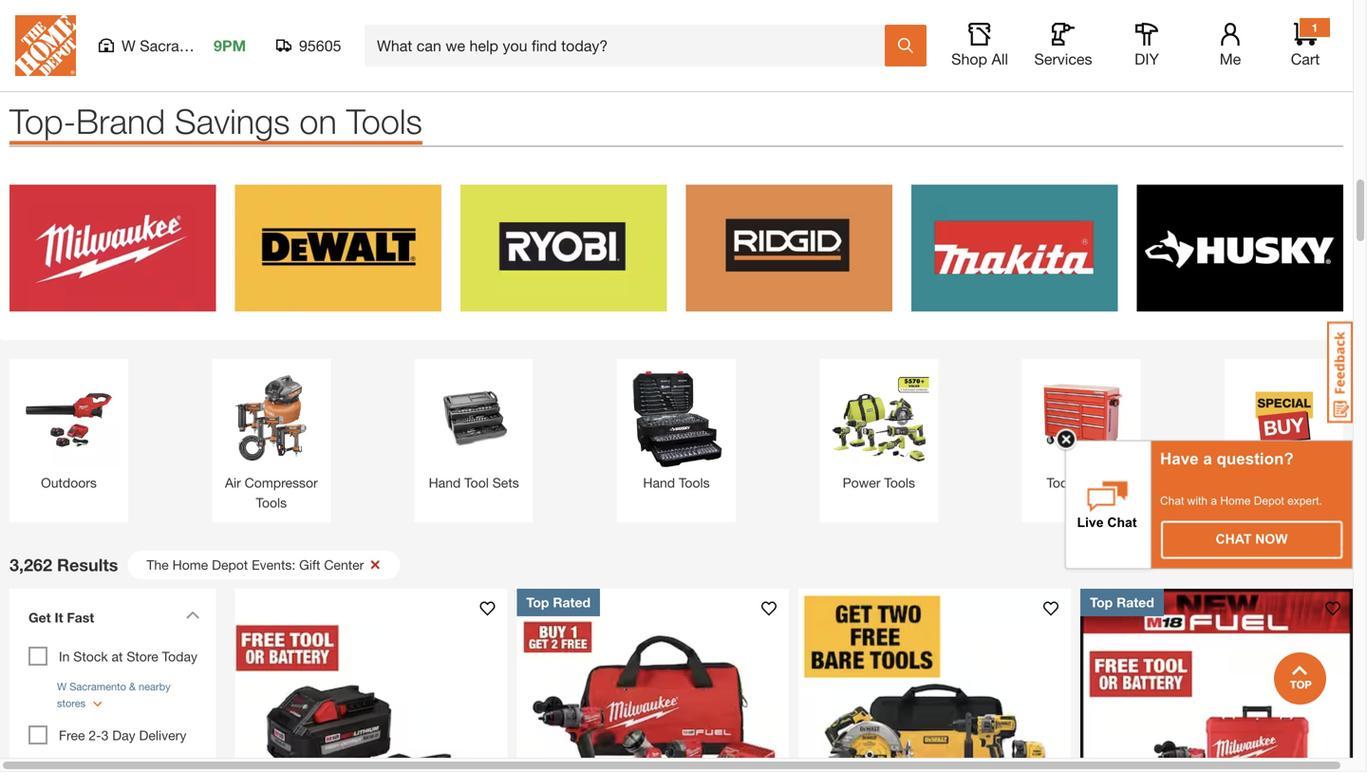 Task type: vqa. For each thing, say whether or not it's contained in the screenshot.
Hand Tool Sets "image"
yes



Task type: locate. For each thing, give the bounding box(es) containing it.
tools inside air compressor tools
[[256, 495, 287, 511]]

sacramento up top-brand savings on tools
[[140, 37, 222, 55]]

a right have
[[1204, 450, 1213, 468]]

sacramento down stock
[[70, 681, 126, 693]]

1 vertical spatial w
[[57, 681, 67, 693]]

air compressor tools link
[[222, 369, 321, 513]]

2 hand from the left
[[643, 475, 675, 491]]

1 horizontal spatial top rated
[[1091, 595, 1155, 610]]

services
[[1035, 50, 1093, 68]]

w up 'stores' at the bottom of the page
[[57, 681, 67, 693]]

2 top rated from the left
[[1091, 595, 1155, 610]]

0 horizontal spatial home
[[172, 557, 208, 573]]

w up brand
[[122, 37, 136, 55]]

hand left sets
[[429, 475, 461, 491]]

1 horizontal spatial depot
[[1254, 494, 1285, 507]]

1 vertical spatial home
[[172, 557, 208, 573]]

tools right power
[[885, 475, 916, 491]]

have a question?
[[1161, 450, 1294, 468]]

tool left chests
[[1047, 475, 1072, 491]]

services button
[[1033, 23, 1094, 68]]

depot inside button
[[212, 557, 248, 573]]

top for m18 fuel 18v lithium-ion brushless cordless combo kit (4-tool) with two high ouput batteries, 1 charger 1 tool bag image
[[527, 595, 549, 610]]

power tools image
[[830, 369, 929, 468]]

on
[[300, 101, 337, 141]]

0 vertical spatial home
[[1221, 494, 1251, 507]]

1 vertical spatial depot
[[212, 557, 248, 573]]

depot
[[1254, 494, 1285, 507], [212, 557, 248, 573]]

top for m18 fuel 18v lithium-ion brushless cordless hammer drill and impact driver combo kit (2-tool) with 2 batteries image
[[1091, 595, 1113, 610]]

1 top rated from the left
[[527, 595, 591, 610]]

now
[[1256, 532, 1288, 547]]

0 horizontal spatial w
[[57, 681, 67, 693]]

tool
[[465, 475, 489, 491], [1047, 475, 1072, 491]]

air
[[225, 475, 241, 491]]

hand tools image
[[627, 369, 727, 468]]

top rated
[[527, 595, 591, 610], [1091, 595, 1155, 610]]

tools down hand tools "image"
[[679, 475, 710, 491]]

0 vertical spatial w
[[122, 37, 136, 55]]

1 vertical spatial sacramento
[[70, 681, 126, 693]]

0 horizontal spatial rated
[[553, 595, 591, 610]]

0 horizontal spatial sacramento
[[70, 681, 126, 693]]

home right with
[[1221, 494, 1251, 507]]

caret icon image
[[186, 611, 200, 619]]

fast
[[67, 610, 94, 626]]

home
[[1221, 494, 1251, 507], [172, 557, 208, 573]]

1 rated from the left
[[553, 595, 591, 610]]

3,262
[[9, 555, 52, 575]]

feedback link image
[[1328, 321, 1354, 424]]

1 horizontal spatial w
[[122, 37, 136, 55]]

1 horizontal spatial tool
[[1047, 475, 1072, 491]]

all
[[992, 50, 1009, 68]]

it
[[55, 610, 63, 626]]

sacramento inside w sacramento & nearby stores
[[70, 681, 126, 693]]

a right with
[[1211, 494, 1218, 507]]

hand inside hand tool sets link
[[429, 475, 461, 491]]

chests
[[1075, 475, 1117, 491]]

sort
[[1194, 551, 1219, 566]]

power
[[843, 475, 881, 491]]

air compressor tools image
[[222, 369, 321, 468]]

rated for m18 fuel 18v lithium-ion brushless cordless hammer drill and impact driver combo kit (2-tool) with 2 batteries image
[[1117, 595, 1155, 610]]

1 hand from the left
[[429, 475, 461, 491]]

1 horizontal spatial rated
[[1117, 595, 1155, 610]]

hand tools link
[[627, 369, 727, 493]]

0 horizontal spatial top
[[527, 595, 549, 610]]

diy
[[1135, 50, 1160, 68]]

depot left events:
[[212, 557, 248, 573]]

a
[[1204, 450, 1213, 468], [1211, 494, 1218, 507]]

sacramento
[[140, 37, 222, 55], [70, 681, 126, 693]]

hand tools
[[643, 475, 710, 491]]

0 horizontal spatial top rated
[[527, 595, 591, 610]]

0 horizontal spatial hand
[[429, 475, 461, 491]]

top-
[[9, 101, 76, 141]]

95605
[[299, 37, 341, 55]]

tools
[[346, 101, 423, 141], [679, 475, 710, 491], [885, 475, 916, 491], [256, 495, 287, 511]]

2 rated from the left
[[1117, 595, 1155, 610]]

shop all
[[952, 50, 1009, 68]]

w for w sacramento & nearby stores
[[57, 681, 67, 693]]

0 horizontal spatial tool
[[465, 475, 489, 491]]

have
[[1161, 450, 1199, 468]]

hand inside hand tools link
[[643, 475, 675, 491]]

center
[[324, 557, 364, 573]]

0 vertical spatial sacramento
[[140, 37, 222, 55]]

hand tool sets link
[[424, 369, 524, 493]]

w inside w sacramento & nearby stores
[[57, 681, 67, 693]]

get
[[28, 610, 51, 626]]

w
[[122, 37, 136, 55], [57, 681, 67, 693]]

stock
[[73, 649, 108, 665]]

1 tool from the left
[[465, 475, 489, 491]]

2 tool from the left
[[1047, 475, 1072, 491]]

nearby
[[139, 681, 171, 693]]

top
[[1250, 551, 1272, 566], [527, 595, 549, 610], [1091, 595, 1113, 610]]

air compressor tools
[[225, 475, 318, 511]]

ryobi image
[[461, 185, 667, 312]]

chat with a home depot expert.
[[1161, 494, 1323, 507]]

w sacramento & nearby stores
[[57, 681, 171, 710]]

1 horizontal spatial top
[[1091, 595, 1113, 610]]

rated
[[553, 595, 591, 610], [1117, 595, 1155, 610]]

2 horizontal spatial top
[[1250, 551, 1272, 566]]

home right the
[[172, 557, 208, 573]]

hand
[[429, 475, 461, 491], [643, 475, 675, 491]]

0 horizontal spatial depot
[[212, 557, 248, 573]]

tool chests
[[1047, 475, 1117, 491]]

tools down compressor
[[256, 495, 287, 511]]

1 horizontal spatial hand
[[643, 475, 675, 491]]

1 horizontal spatial sacramento
[[140, 37, 222, 55]]

hand down hand tools "image"
[[643, 475, 675, 491]]

depot left expert. on the bottom right
[[1254, 494, 1285, 507]]

stores
[[57, 697, 86, 710]]

tool left sets
[[465, 475, 489, 491]]



Task type: describe. For each thing, give the bounding box(es) containing it.
the home depot events: gift center
[[147, 557, 364, 573]]

get it fast link
[[19, 599, 207, 642]]

tools right on
[[346, 101, 423, 141]]

compressor
[[245, 475, 318, 491]]

milwaukee image
[[9, 185, 216, 312]]

&
[[129, 681, 136, 693]]

1 vertical spatial a
[[1211, 494, 1218, 507]]

question?
[[1217, 450, 1294, 468]]

by:
[[1223, 551, 1241, 566]]

3
[[101, 728, 109, 743]]

chat now link
[[1163, 522, 1342, 558]]

1 horizontal spatial home
[[1221, 494, 1251, 507]]

sellers
[[1276, 551, 1316, 566]]

at
[[112, 649, 123, 665]]

build your perfect packout™ system. mix & match 75+ products using the interactive stack builder. image
[[9, 0, 1344, 77]]

sacramento for 9pm
[[140, 37, 222, 55]]

chat
[[1216, 532, 1252, 547]]

1
[[1312, 21, 1319, 34]]

power tools
[[843, 475, 916, 491]]

95605 button
[[276, 36, 342, 55]]

0 vertical spatial depot
[[1254, 494, 1285, 507]]

shop
[[952, 50, 988, 68]]

free 2-3 day delivery link
[[59, 728, 186, 743]]

sets
[[493, 475, 519, 491]]

husky image
[[1137, 185, 1344, 312]]

brand
[[76, 101, 165, 141]]

results
[[57, 555, 118, 575]]

diy button
[[1117, 23, 1178, 68]]

in stock at store today
[[59, 649, 198, 665]]

cart 1
[[1292, 21, 1321, 68]]

ridgid image
[[686, 185, 893, 312]]

expert.
[[1288, 494, 1323, 507]]

day
[[112, 728, 136, 743]]

makita image
[[912, 185, 1118, 312]]

the home depot events: gift center button
[[128, 551, 400, 580]]

m18 18-volt lithium-ion high output xc 8.0 ah and 6.0 ah battery (2-pack) image
[[235, 589, 508, 772]]

in
[[59, 649, 70, 665]]

w for w sacramento 9pm
[[122, 37, 136, 55]]

gift
[[299, 557, 321, 573]]

What can we help you find today? search field
[[377, 26, 884, 66]]

outdoors
[[41, 475, 97, 491]]

me
[[1220, 50, 1242, 68]]

tool chests link
[[1032, 369, 1132, 493]]

today
[[162, 649, 198, 665]]

shop all button
[[950, 23, 1011, 68]]

top-brand savings on tools
[[9, 101, 423, 141]]

hand for hand tool sets
[[429, 475, 461, 491]]

store
[[127, 649, 158, 665]]

in stock at store today link
[[59, 649, 198, 665]]

dewalt image
[[235, 185, 442, 312]]

with
[[1188, 494, 1208, 507]]

m18 fuel 18v lithium-ion brushless cordless combo kit (4-tool) with two high ouput batteries, 1 charger 1 tool bag image
[[517, 589, 790, 772]]

hand for hand tools
[[643, 475, 675, 491]]

hand tool sets
[[429, 475, 519, 491]]

the home depot logo image
[[15, 15, 76, 76]]

outdoors image
[[19, 369, 119, 468]]

sort by: top sellers
[[1194, 551, 1316, 566]]

9pm
[[214, 37, 246, 55]]

power tools link
[[830, 369, 929, 493]]

m18 fuel 18v lithium-ion brushless cordless hammer drill and impact driver combo kit (2-tool) with 2 batteries image
[[1081, 589, 1354, 772]]

outdoors link
[[19, 369, 119, 493]]

tool chests image
[[1032, 369, 1132, 468]]

the
[[147, 557, 169, 573]]

3,262 results
[[9, 555, 118, 575]]

get it fast
[[28, 610, 94, 626]]

hand tool sets image
[[424, 369, 524, 468]]

w sacramento 9pm
[[122, 37, 246, 55]]

rated for m18 fuel 18v lithium-ion brushless cordless combo kit (4-tool) with two high ouput batteries, 1 charger 1 tool bag image
[[553, 595, 591, 610]]

sacramento for &
[[70, 681, 126, 693]]

top rated for m18 fuel 18v lithium-ion brushless cordless hammer drill and impact driver combo kit (2-tool) with 2 batteries image
[[1091, 595, 1155, 610]]

free 2-3 day delivery
[[59, 728, 186, 743]]

home inside button
[[172, 557, 208, 573]]

top rated for m18 fuel 18v lithium-ion brushless cordless combo kit (4-tool) with two high ouput batteries, 1 charger 1 tool bag image
[[527, 595, 591, 610]]

events:
[[252, 557, 296, 573]]

0 vertical spatial a
[[1204, 450, 1213, 468]]

cart
[[1292, 50, 1321, 68]]

2-
[[89, 728, 101, 743]]

me button
[[1201, 23, 1261, 68]]

free
[[59, 728, 85, 743]]

chat
[[1161, 494, 1185, 507]]

delivery
[[139, 728, 186, 743]]

chat now
[[1216, 532, 1288, 547]]

savings
[[175, 101, 290, 141]]

20v max lithium-ion cordless 3-tool combo kit with 5.0 ah battery and 1.7 ah battery image
[[799, 589, 1072, 772]]

shop savings image
[[1235, 369, 1335, 468]]



